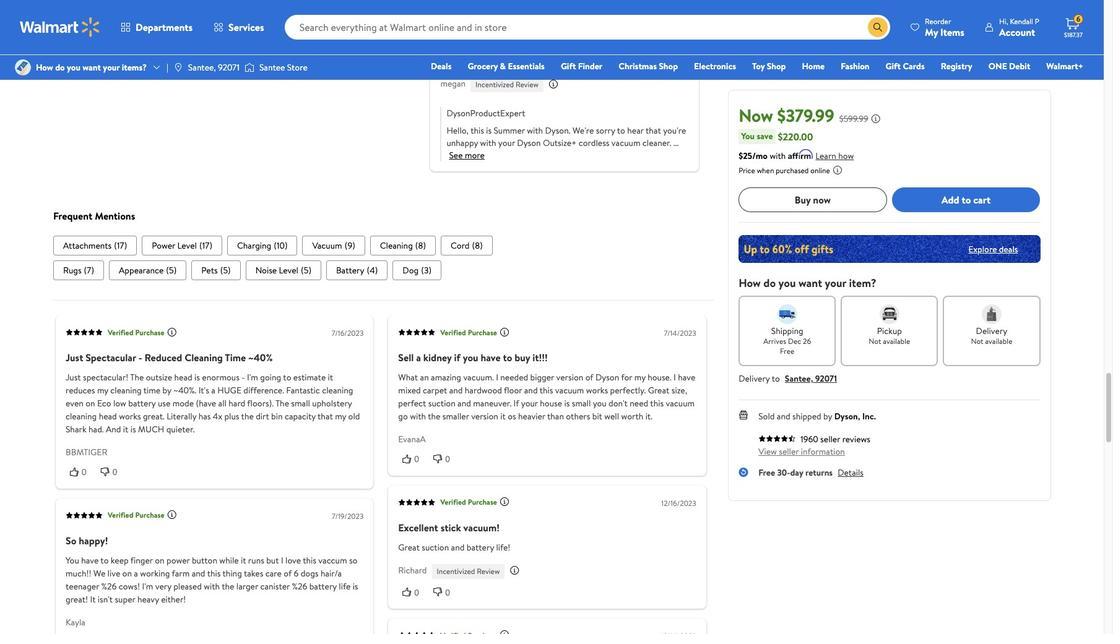 Task type: describe. For each thing, give the bounding box(es) containing it.
os
[[508, 411, 516, 424]]

purchase for vacuum!
[[468, 498, 497, 508]]

1 horizontal spatial the
[[275, 398, 289, 411]]

|
[[167, 61, 168, 74]]

outsize+
[[543, 137, 577, 149]]

bit
[[592, 411, 602, 424]]

evanaa
[[398, 434, 426, 446]]

0 horizontal spatial version
[[471, 411, 498, 424]]

vacuum (9)
[[312, 240, 355, 253]]

list containing rugs
[[53, 261, 714, 281]]

2 (17) from the left
[[199, 240, 212, 253]]

add to cart button
[[893, 188, 1041, 212]]

hair/a
[[321, 568, 342, 581]]

$599.99
[[840, 113, 869, 125]]

great.
[[143, 411, 164, 424]]

verified purchase information image for spectacular
[[167, 328, 177, 338]]

and
[[106, 424, 121, 437]]

details
[[838, 467, 864, 479]]

delivery for to
[[739, 373, 770, 385]]

how for how do you want your item?
[[739, 276, 761, 291]]

0 horizontal spatial cleaning
[[65, 411, 97, 424]]

Search search field
[[285, 15, 891, 40]]

you up the intent image for shipping
[[779, 276, 796, 291]]

dogs
[[301, 568, 318, 581]]

amazing
[[431, 372, 461, 385]]

power
[[152, 240, 175, 253]]

well
[[604, 411, 619, 424]]

to inside dysonproductexpert hello, this is summer with dyson. we're sorry to hear that you're unhappy with your dyson outsize+ cordless vacuum cleaner. ... see more
[[617, 125, 625, 137]]

Walmart Site-Wide search field
[[285, 15, 891, 40]]

toy
[[753, 60, 765, 72]]

verified purchase for kidney
[[440, 328, 497, 338]]

battery (4)
[[336, 265, 378, 277]]

with up the price when purchased online
[[770, 150, 786, 162]]

items
[[941, 25, 965, 39]]

list containing attachments
[[53, 236, 714, 256]]

spectacular!
[[83, 372, 128, 385]]

it right estimate
[[328, 372, 333, 385]]

0 horizontal spatial -
[[138, 352, 142, 365]]

i inside you have to keep finger on power button while it runs but i love this vaccum so much!! we live on a working farm and this thing takes care of 6 dogs hair/a teenager %26 cows! i'm very pleased with the larger canister %26 battery life is great! it isn't super heavy either!
[[281, 555, 283, 567]]

of inside you have to keep finger on power button while it runs but i love this vaccum so much!! we live on a working farm and this thing takes care of 6 dogs hair/a teenager %26 cows! i'm very pleased with the larger canister %26 battery life is great! it isn't super heavy either!
[[284, 568, 292, 581]]

with right unhappy
[[480, 137, 496, 149]]

the inside you have to keep finger on power button while it runs but i love this vaccum so much!! we live on a working farm and this thing takes care of 6 dogs hair/a teenager %26 cows! i'm very pleased with the larger canister %26 battery life is great! it isn't super heavy either!
[[222, 581, 234, 594]]

1 horizontal spatial i
[[496, 372, 498, 385]]

christmas shop link
[[613, 59, 684, 73]]

0 vertical spatial head
[[174, 372, 192, 385]]

one debit
[[989, 60, 1031, 72]]

want for item?
[[799, 276, 823, 291]]

to left buy
[[503, 352, 512, 365]]

1960
[[801, 434, 819, 446]]

a inside just spectacular!  the outsize head is enormous - i'm going to estimate it reduces my cleaning time by ~40%.  it's a huge difference.  fantastic cleaning even on eco low battery use mode (have all hard floors).  the small upholstery cleaning head works great.  literally has 4x plus the dirt bin capacity that my old shark had.  and it is much quieter.
[[211, 385, 215, 398]]

it right and
[[123, 424, 128, 437]]

than
[[547, 411, 564, 424]]

dec
[[789, 336, 802, 347]]

just for just spectacular - reduced cleaning time ~40%
[[65, 352, 83, 365]]

arrives
[[764, 336, 787, 347]]

1 horizontal spatial cleaning
[[110, 385, 141, 398]]

up to sixty percent off deals. shop now. image
[[739, 235, 1041, 263]]

2 horizontal spatial a
[[416, 352, 421, 365]]

gift finder
[[561, 60, 603, 72]]

finder
[[578, 60, 603, 72]]

more
[[465, 149, 485, 162]]

cord
[[451, 240, 470, 253]]

list item containing power level
[[142, 236, 222, 256]]

1 horizontal spatial santee,
[[785, 373, 814, 385]]

walmart image
[[20, 17, 100, 37]]

1 vertical spatial suction
[[422, 542, 449, 554]]

affirm image
[[789, 149, 814, 159]]

2 vertical spatial on
[[122, 568, 132, 581]]

6 inside you have to keep finger on power button while it runs but i love this vaccum so much!! we live on a working farm and this thing takes care of 6 dogs hair/a teenager %26 cows! i'm very pleased with the larger canister %26 battery life is great! it isn't super heavy either!
[[294, 568, 298, 581]]

add to cart
[[942, 193, 991, 207]]

list item containing vacuum
[[302, 236, 365, 256]]

2 horizontal spatial battery
[[467, 542, 494, 554]]

one
[[989, 60, 1008, 72]]

gift for gift cards
[[886, 60, 901, 72]]

electronics link
[[689, 59, 742, 73]]

do for how do you want your items?
[[55, 61, 65, 74]]

reorder my items
[[926, 16, 965, 39]]

verified purchase up finger
[[107, 511, 164, 521]]

you save $220.00
[[742, 130, 814, 143]]

add
[[942, 193, 960, 207]]

christmas
[[619, 60, 657, 72]]

0 down richard
[[414, 589, 419, 598]]

departments button
[[110, 12, 203, 42]]

1 vertical spatial vacuum
[[555, 385, 584, 398]]

shop for toy shop
[[767, 60, 786, 72]]

1 vertical spatial cleaning
[[184, 352, 223, 365]]

item?
[[850, 276, 877, 291]]

0 horizontal spatial head
[[99, 411, 117, 424]]

and right sold
[[777, 411, 791, 423]]

battery inside you have to keep finger on power button while it runs but i love this vaccum so much!! we live on a working farm and this thing takes care of 6 dogs hair/a teenager %26 cows! i'm very pleased with the larger canister %26 battery life is great! it isn't super heavy either!
[[309, 581, 337, 594]]

0 horizontal spatial my
[[97, 385, 108, 398]]

keep
[[110, 555, 128, 567]]

toy shop link
[[747, 59, 792, 73]]

review for megan
[[516, 79, 539, 90]]

grocery & essentials
[[468, 60, 545, 72]]

1 horizontal spatial have
[[481, 352, 501, 365]]

purchase up finger
[[135, 511, 164, 521]]

list item containing charging
[[227, 236, 297, 256]]

1 horizontal spatial version
[[556, 372, 583, 385]]

list item containing appearance
[[109, 261, 186, 281]]

services button
[[203, 12, 275, 42]]

battery
[[336, 265, 364, 277]]

this down button
[[207, 568, 220, 581]]

list item containing dog
[[393, 261, 441, 281]]

verified up happy!
[[107, 511, 133, 521]]

- inside just spectacular!  the outsize head is enormous - i'm going to estimate it reduces my cleaning time by ~40%.  it's a huge difference.  fantastic cleaning even on eco low battery use mode (have all hard floors).  the small upholstery cleaning head works great.  literally has 4x plus the dirt bin capacity that my old shark had.  and it is much quieter.
[[241, 372, 245, 385]]

save
[[757, 130, 773, 142]]

review for richard
[[477, 567, 500, 577]]

reviews
[[843, 434, 871, 446]]

is inside what an amazing vacuum. i needed bigger version of dyson for my house. i have mixed carpet and hardwood floor and this vacuum works perfectly.  great size, perfect suction and maneuver. if your house is small you don't need this vacuum go with the smaller version it os heavier than others bit well worth it.
[[564, 398, 570, 411]]

3 (5) from the left
[[301, 265, 311, 277]]

your inside dysonproductexpert hello, this is summer with dyson. we're sorry to hear that you're unhappy with your dyson outsize+ cordless vacuum cleaner. ... see more
[[498, 137, 515, 149]]

we
[[93, 568, 105, 581]]

you down walmart image
[[67, 61, 80, 74]]

incentivized review for richard
[[437, 567, 500, 577]]

noise level (5)
[[255, 265, 311, 277]]

(5) for pets (5)
[[220, 265, 231, 277]]

1 vertical spatial by
[[824, 411, 833, 423]]

you for $220.00
[[742, 130, 755, 142]]

working
[[140, 568, 170, 581]]

you for to
[[65, 555, 79, 567]]

4.4276 stars out of 5, based on 1960 seller reviews element
[[759, 435, 796, 443]]

0 horizontal spatial free
[[759, 467, 776, 479]]

purchase for -
[[135, 328, 164, 338]]

seller for 1960
[[821, 434, 841, 446]]

(4)
[[367, 265, 378, 277]]

verified purchase information image
[[500, 328, 510, 338]]

it inside what an amazing vacuum. i needed bigger version of dyson for my house. i have mixed carpet and hardwood floor and this vacuum works perfectly.  great size, perfect suction and maneuver. if your house is small you don't need this vacuum go with the smaller version it os heavier than others bit well worth it.
[[500, 411, 506, 424]]

2 horizontal spatial i
[[674, 372, 676, 385]]

dirt
[[256, 411, 269, 424]]

hi,
[[1000, 16, 1009, 26]]

1 vertical spatial 92071
[[816, 373, 838, 385]]

your inside what an amazing vacuum. i needed bigger version of dyson for my house. i have mixed carpet and hardwood floor and this vacuum works perfectly.  great size, perfect suction and maneuver. if your house is small you don't need this vacuum go with the smaller version it os heavier than others bit well worth it.
[[521, 398, 538, 411]]

much!!
[[65, 568, 91, 581]]

0 down great suction and battery life!
[[445, 589, 450, 598]]

0 vertical spatial kayla
[[78, 39, 97, 51]]

noise
[[255, 265, 277, 277]]

to inside add to cart button
[[962, 193, 972, 207]]

mode
[[172, 398, 194, 411]]

delivery for not
[[977, 325, 1008, 338]]

verified purchase for -
[[107, 328, 164, 338]]

the inside just spectacular!  the outsize head is enormous - i'm going to estimate it reduces my cleaning time by ~40%.  it's a huge difference.  fantastic cleaning even on eco low battery use mode (have all hard floors).  the small upholstery cleaning head works great.  literally has 4x plus the dirt bin capacity that my old shark had.  and it is much quieter.
[[241, 411, 254, 424]]

$25/mo
[[739, 150, 768, 162]]

view seller information link
[[759, 446, 845, 458]]

to left santee, 92071 button
[[772, 373, 780, 385]]

2 horizontal spatial on
[[155, 555, 164, 567]]

2 horizontal spatial vacuum
[[666, 398, 695, 411]]

huge
[[217, 385, 241, 398]]

santee, 92071 button
[[785, 373, 838, 385]]

1 (17) from the left
[[114, 240, 127, 253]]

debit
[[1010, 60, 1031, 72]]

great!
[[65, 594, 88, 607]]

0 down smaller
[[445, 455, 450, 465]]

cart
[[974, 193, 991, 207]]

your left item?
[[825, 276, 847, 291]]

floors).
[[247, 398, 274, 411]]

do for how do you want your item?
[[764, 276, 776, 291]]

how
[[839, 150, 854, 162]]

bbmtiger
[[65, 447, 107, 459]]

time
[[143, 385, 160, 398]]

pets
[[201, 265, 218, 277]]

day
[[791, 467, 804, 479]]

learn
[[816, 150, 837, 162]]

you inside what an amazing vacuum. i needed bigger version of dyson for my house. i have mixed carpet and hardwood floor and this vacuum works perfectly.  great size, perfect suction and maneuver. if your house is small you don't need this vacuum go with the smaller version it os heavier than others bit well worth it.
[[593, 398, 607, 411]]

works inside what an amazing vacuum. i needed bigger version of dyson for my house. i have mixed carpet and hardwood floor and this vacuum works perfectly.  great size, perfect suction and maneuver. if your house is small you don't need this vacuum go with the smaller version it os heavier than others bit well worth it.
[[586, 385, 608, 398]]

this up dogs
[[303, 555, 316, 567]]

and down amazing
[[449, 385, 463, 398]]

(5) for appearance (5)
[[166, 265, 176, 277]]

not for pickup
[[869, 336, 882, 347]]

cleaning (8)
[[380, 240, 426, 253]]

(10)
[[274, 240, 287, 253]]

verified for kidney
[[440, 328, 466, 338]]

0 down and
[[112, 468, 117, 478]]

available for delivery
[[986, 336, 1013, 347]]

returns
[[806, 467, 833, 479]]

this down bigger
[[540, 385, 553, 398]]

(8) for cleaning (8)
[[415, 240, 426, 253]]

list item containing cord
[[441, 236, 493, 256]]

incentivized for richard
[[437, 567, 475, 577]]

incentivized for megan
[[476, 79, 514, 90]]

deals link
[[426, 59, 457, 73]]

1 horizontal spatial my
[[335, 411, 346, 424]]

0 down evanaa
[[414, 455, 419, 465]]

carpet
[[423, 385, 447, 398]]

cordless
[[579, 137, 610, 149]]

0 down bbmtiger
[[81, 468, 86, 478]]

dog (3)
[[403, 265, 431, 277]]

live
[[107, 568, 120, 581]]

go
[[398, 411, 408, 424]]

either!
[[161, 594, 186, 607]]

this up it.
[[650, 398, 664, 411]]

2 horizontal spatial cleaning
[[322, 385, 353, 398]]

with inside what an amazing vacuum. i needed bigger version of dyson for my house. i have mixed carpet and hardwood floor and this vacuum works perfectly.  great size, perfect suction and maneuver. if your house is small you don't need this vacuum go with the smaller version it os heavier than others bit well worth it.
[[410, 411, 426, 424]]

~40%.
[[173, 385, 196, 398]]

and down bigger
[[524, 385, 538, 398]]

search icon image
[[873, 22, 883, 32]]



Task type: vqa. For each thing, say whether or not it's contained in the screenshot.
Rugs (7)
yes



Task type: locate. For each thing, give the bounding box(es) containing it.
0 vertical spatial i'm
[[247, 372, 258, 385]]

verified for vacuum!
[[440, 498, 466, 508]]

have inside what an amazing vacuum. i needed bigger version of dyson for my house. i have mixed carpet and hardwood floor and this vacuum works perfectly.  great size, perfect suction and maneuver. if your house is small you don't need this vacuum go with the smaller version it os heavier than others bit well worth it.
[[678, 372, 696, 385]]

shipped
[[793, 411, 822, 423]]

attachments
[[63, 240, 111, 253]]

1 horizontal spatial you
[[742, 130, 755, 142]]

0 vertical spatial a
[[416, 352, 421, 365]]

suction down 'excellent stick vacuum!'
[[422, 542, 449, 554]]

bigger
[[530, 372, 554, 385]]

1 (5) from the left
[[166, 265, 176, 277]]

verified for -
[[107, 328, 133, 338]]

0 vertical spatial list
[[53, 236, 714, 256]]

1 vertical spatial great
[[398, 542, 420, 554]]

0 vertical spatial review
[[516, 79, 539, 90]]

0 vertical spatial cleaning
[[380, 240, 413, 253]]

incentivized review for megan
[[476, 79, 539, 90]]

the up "bin"
[[275, 398, 289, 411]]

1 vertical spatial my
[[97, 385, 108, 398]]

learn how button
[[816, 150, 854, 163]]

1 horizontal spatial great
[[648, 385, 670, 398]]

4x
[[213, 411, 222, 424]]

(7)
[[84, 265, 94, 277]]

is left much in the left of the page
[[130, 424, 136, 437]]

0 vertical spatial vacuum
[[612, 137, 641, 149]]

with down perfect
[[410, 411, 426, 424]]

intent image for pickup image
[[880, 305, 900, 325]]

a inside you have to keep finger on power button while it runs but i love this vaccum so much!! we live on a working farm and this thing takes care of 6 dogs hair/a teenager %26 cows! i'm very pleased with the larger canister %26 battery life is great! it isn't super heavy either!
[[134, 568, 138, 581]]

small inside just spectacular!  the outsize head is enormous - i'm going to estimate it reduces my cleaning time by ~40%.  it's a huge difference.  fantastic cleaning even on eco low battery use mode (have all hard floors).  the small upholstery cleaning head works great.  literally has 4x plus the dirt bin capacity that my old shark had.  and it is much quieter.
[[291, 398, 310, 411]]

1 horizontal spatial works
[[586, 385, 608, 398]]

verified purchase information image
[[167, 328, 177, 338], [500, 498, 510, 508], [167, 511, 177, 521], [500, 631, 510, 635]]

with left dyson.
[[527, 125, 543, 137]]

 image
[[15, 59, 31, 76], [245, 61, 255, 74]]

hi, kendall p account
[[1000, 16, 1040, 39]]

1 vertical spatial works
[[119, 411, 141, 424]]

to left 'cart'
[[962, 193, 972, 207]]

i up 'size,'
[[674, 372, 676, 385]]

%26 up isn't at the left bottom of the page
[[101, 581, 116, 594]]

happy!
[[79, 535, 108, 548]]

available down 'intent image for delivery'
[[986, 336, 1013, 347]]

explore deals
[[969, 243, 1019, 256]]

how for how do you want your items?
[[36, 61, 53, 74]]

maneuver.
[[473, 398, 512, 411]]

shop for christmas shop
[[659, 60, 678, 72]]

0 vertical spatial have
[[481, 352, 501, 365]]

2 list from the top
[[53, 261, 714, 281]]

available inside pickup not available
[[884, 336, 911, 347]]

head down the eco on the left
[[99, 411, 117, 424]]

free inside shipping arrives dec 26 free
[[781, 346, 795, 357]]

shipping arrives dec 26 free
[[764, 325, 812, 357]]

it left runs
[[241, 555, 246, 567]]

version down maneuver.
[[471, 411, 498, 424]]

registry link
[[936, 59, 979, 73]]

vacuum left cleaner.
[[612, 137, 641, 149]]

departments
[[136, 20, 193, 34]]

dyson inside dysonproductexpert hello, this is summer with dyson. we're sorry to hear that you're unhappy with your dyson outsize+ cordless vacuum cleaner. ... see more
[[517, 137, 541, 149]]

learn more about strikethrough prices image
[[871, 114, 881, 124]]

i'm inside just spectacular!  the outsize head is enormous - i'm going to estimate it reduces my cleaning time by ~40%.  it's a huge difference.  fantastic cleaning even on eco low battery use mode (have all hard floors).  the small upholstery cleaning head works great.  literally has 4x plus the dirt bin capacity that my old shark had.  and it is much quieter.
[[247, 372, 258, 385]]

delivery
[[977, 325, 1008, 338], [739, 373, 770, 385]]

cleaning inside list item
[[380, 240, 413, 253]]

my
[[926, 25, 939, 39]]

dyson,
[[835, 411, 861, 423]]

26
[[803, 336, 812, 347]]

on left the eco on the left
[[85, 398, 95, 411]]

to left hear
[[617, 125, 625, 137]]

 image left santee
[[245, 61, 255, 74]]

incentivized down &
[[476, 79, 514, 90]]

level for noise level
[[279, 265, 298, 277]]

1 vertical spatial on
[[155, 555, 164, 567]]

pickup not available
[[869, 325, 911, 347]]

on up working
[[155, 555, 164, 567]]

is inside you have to keep finger on power button while it runs but i love this vaccum so much!! we live on a working farm and this thing takes care of 6 dogs hair/a teenager %26 cows! i'm very pleased with the larger canister %26 battery life is great! it isn't super heavy either!
[[353, 581, 358, 594]]

(have
[[196, 398, 216, 411]]

want for items?
[[83, 61, 101, 74]]

and down stick
[[451, 542, 465, 554]]

works down low
[[119, 411, 141, 424]]

this inside dysonproductexpert hello, this is summer with dyson. we're sorry to hear that you're unhappy with your dyson outsize+ cordless vacuum cleaner. ... see more
[[471, 125, 484, 137]]

1 horizontal spatial free
[[781, 346, 795, 357]]

1 available from the left
[[884, 336, 911, 347]]

0 vertical spatial just
[[65, 352, 83, 365]]

cleaning up enormous
[[184, 352, 223, 365]]

(8) right cord
[[472, 240, 483, 253]]

works up bit
[[586, 385, 608, 398]]

spectacular
[[85, 352, 136, 365]]

0 horizontal spatial seller
[[779, 446, 799, 458]]

needed
[[500, 372, 528, 385]]

2 just from the top
[[65, 372, 81, 385]]

santee store
[[260, 61, 308, 74]]

1 shop from the left
[[659, 60, 678, 72]]

summer
[[494, 125, 525, 137]]

larger
[[236, 581, 258, 594]]

list item containing attachments
[[53, 236, 137, 256]]

0 horizontal spatial that
[[318, 411, 333, 424]]

have
[[481, 352, 501, 365], [678, 372, 696, 385], [81, 555, 98, 567]]

vacuum up house
[[555, 385, 584, 398]]

to inside just spectacular!  the outsize head is enormous - i'm going to estimate it reduces my cleaning time by ~40%.  it's a huge difference.  fantastic cleaning even on eco low battery use mode (have all hard floors).  the small upholstery cleaning head works great.  literally has 4x plus the dirt bin capacity that my old shark had.  and it is much quieter.
[[283, 372, 291, 385]]

0 horizontal spatial available
[[884, 336, 911, 347]]

0 horizontal spatial works
[[119, 411, 141, 424]]

0 horizontal spatial a
[[134, 568, 138, 581]]

dyson left outsize+
[[517, 137, 541, 149]]

1 horizontal spatial dyson
[[596, 372, 619, 385]]

0 horizontal spatial %26
[[101, 581, 116, 594]]

review down essentials
[[516, 79, 539, 90]]

want left item?
[[799, 276, 823, 291]]

to right the going on the bottom of page
[[283, 372, 291, 385]]

shop right christmas
[[659, 60, 678, 72]]

my up the eco on the left
[[97, 385, 108, 398]]

0 horizontal spatial by
[[162, 385, 171, 398]]

delivery up sold
[[739, 373, 770, 385]]

purchase for kidney
[[468, 328, 497, 338]]

attachments (17)
[[63, 240, 127, 253]]

2 gift from the left
[[886, 60, 901, 72]]

on inside just spectacular!  the outsize head is enormous - i'm going to estimate it reduces my cleaning time by ~40%.  it's a huge difference.  fantastic cleaning even on eco low battery use mode (have all hard floors).  the small upholstery cleaning head works great.  literally has 4x plus the dirt bin capacity that my old shark had.  and it is much quieter.
[[85, 398, 95, 411]]

0 horizontal spatial incentivized
[[437, 567, 475, 577]]

1 not from the left
[[869, 336, 882, 347]]

shark
[[65, 424, 86, 437]]

mixed
[[398, 385, 421, 398]]

1 horizontal spatial not
[[972, 336, 984, 347]]

home
[[802, 60, 825, 72]]

your up heavier at the bottom left of the page
[[521, 398, 538, 411]]

you up the much!!
[[65, 555, 79, 567]]

just inside just spectacular!  the outsize head is enormous - i'm going to estimate it reduces my cleaning time by ~40%.  it's a huge difference.  fantastic cleaning even on eco low battery use mode (have all hard floors).  the small upholstery cleaning head works great.  literally has 4x plus the dirt bin capacity that my old shark had.  and it is much quieter.
[[65, 372, 81, 385]]

of inside what an amazing vacuum. i needed bigger version of dyson for my house. i have mixed carpet and hardwood floor and this vacuum works perfectly.  great size, perfect suction and maneuver. if your house is small you don't need this vacuum go with the smaller version it os heavier than others bit well worth it.
[[586, 372, 594, 385]]

enormous
[[202, 372, 239, 385]]

gift for gift finder
[[561, 60, 576, 72]]

0 vertical spatial delivery
[[977, 325, 1008, 338]]

0 horizontal spatial cleaning
[[184, 352, 223, 365]]

1 gift from the left
[[561, 60, 576, 72]]

0 horizontal spatial 92071
[[218, 61, 240, 74]]

you inside you have to keep finger on power button while it runs but i love this vaccum so much!! we live on a working farm and this thing takes care of 6 dogs hair/a teenager %26 cows! i'm very pleased with the larger canister %26 battery life is great! it isn't super heavy either!
[[65, 555, 79, 567]]

is up it's
[[194, 372, 200, 385]]

1 horizontal spatial 92071
[[816, 373, 838, 385]]

santee, down dec
[[785, 373, 814, 385]]

1 horizontal spatial seller
[[821, 434, 841, 446]]

suction inside what an amazing vacuum. i needed bigger version of dyson for my house. i have mixed carpet and hardwood floor and this vacuum works perfectly.  great size, perfect suction and maneuver. if your house is small you don't need this vacuum go with the smaller version it os heavier than others bit well worth it.
[[428, 398, 455, 411]]

1 horizontal spatial i'm
[[247, 372, 258, 385]]

1 vertical spatial the
[[275, 398, 289, 411]]

0 vertical spatial want
[[83, 61, 101, 74]]

electronics
[[694, 60, 737, 72]]

vacuum
[[312, 240, 342, 253]]

-
[[138, 352, 142, 365], [241, 372, 245, 385]]

is
[[486, 125, 492, 137], [194, 372, 200, 385], [564, 398, 570, 411], [130, 424, 136, 437], [353, 581, 358, 594]]

0 horizontal spatial (17)
[[114, 240, 127, 253]]

a right sell
[[416, 352, 421, 365]]

the inside what an amazing vacuum. i needed bigger version of dyson for my house. i have mixed carpet and hardwood floor and this vacuum works perfectly.  great size, perfect suction and maneuver. if your house is small you don't need this vacuum go with the smaller version it os heavier than others bit well worth it.
[[428, 411, 440, 424]]

1 list from the top
[[53, 236, 714, 256]]

purchased
[[776, 165, 809, 176]]

hello,
[[447, 125, 469, 137]]

clear search field text image
[[854, 22, 864, 32]]

 image
[[173, 63, 183, 72]]

list item containing cleaning
[[370, 236, 436, 256]]

1 vertical spatial just
[[65, 372, 81, 385]]

vacuum down 'size,'
[[666, 398, 695, 411]]

to
[[617, 125, 625, 137], [962, 193, 972, 207], [503, 352, 512, 365], [283, 372, 291, 385], [772, 373, 780, 385], [100, 555, 108, 567]]

your left items?
[[103, 61, 120, 74]]

battery inside just spectacular!  the outsize head is enormous - i'm going to estimate it reduces my cleaning time by ~40%.  it's a huge difference.  fantastic cleaning even on eco low battery use mode (have all hard floors).  the small upholstery cleaning head works great.  literally has 4x plus the dirt bin capacity that my old shark had.  and it is much quieter.
[[128, 398, 156, 411]]

verified up spectacular at the bottom
[[107, 328, 133, 338]]

1 vertical spatial head
[[99, 411, 117, 424]]

hardwood
[[465, 385, 502, 398]]

outsize
[[146, 372, 172, 385]]

0 vertical spatial the
[[130, 372, 144, 385]]

incentivized down great suction and battery life!
[[437, 567, 475, 577]]

1 horizontal spatial a
[[211, 385, 215, 398]]

12/16/2023
[[661, 499, 696, 509]]

1 horizontal spatial vacuum
[[612, 137, 641, 149]]

explore deals link
[[964, 238, 1024, 260]]

pets (5)
[[201, 265, 231, 277]]

0 vertical spatial incentivized
[[476, 79, 514, 90]]

account
[[1000, 25, 1036, 39]]

(5) right pets
[[220, 265, 231, 277]]

kayla down great!
[[65, 617, 85, 629]]

0 horizontal spatial the
[[130, 372, 144, 385]]

2 (5) from the left
[[220, 265, 231, 277]]

2 vertical spatial have
[[81, 555, 98, 567]]

and up smaller
[[458, 398, 471, 411]]

incentivized review information image
[[510, 567, 520, 577]]

view
[[759, 446, 777, 458]]

0 vertical spatial 92071
[[218, 61, 240, 74]]

1 small from the left
[[291, 398, 310, 411]]

purchase up vacuum!
[[468, 498, 497, 508]]

6 down love
[[294, 568, 298, 581]]

want left items?
[[83, 61, 101, 74]]

it inside you have to keep finger on power button while it runs but i love this vaccum so much!! we live on a working farm and this thing takes care of 6 dogs hair/a teenager %26 cows! i'm very pleased with the larger canister %26 battery life is great! it isn't super heavy either!
[[241, 555, 246, 567]]

have inside you have to keep finger on power button while it runs but i love this vaccum so much!! we live on a working farm and this thing takes care of 6 dogs hair/a teenager %26 cows! i'm very pleased with the larger canister %26 battery life is great! it isn't super heavy either!
[[81, 555, 98, 567]]

seller right 1960
[[821, 434, 841, 446]]

to up we
[[100, 555, 108, 567]]

the up time in the left bottom of the page
[[130, 372, 144, 385]]

(5) down power
[[166, 265, 176, 277]]

not for delivery
[[972, 336, 984, 347]]

delivery inside delivery not available
[[977, 325, 1008, 338]]

0 horizontal spatial small
[[291, 398, 310, 411]]

explore
[[969, 243, 998, 256]]

gift finder link
[[556, 59, 609, 73]]

see more button
[[449, 149, 485, 162]]

dyson left for
[[596, 372, 619, 385]]

free
[[781, 346, 795, 357], [759, 467, 776, 479]]

0 vertical spatial suction
[[428, 398, 455, 411]]

difference.
[[243, 385, 284, 398]]

available down intent image for pickup on the right of the page
[[884, 336, 911, 347]]

now $379.99
[[739, 103, 835, 128]]

vacuum!
[[463, 522, 500, 535]]

list item containing pets
[[191, 261, 240, 281]]

that inside just spectacular!  the outsize head is enormous - i'm going to estimate it reduces my cleaning time by ~40%.  it's a huge difference.  fantastic cleaning even on eco low battery use mode (have all hard floors).  the small upholstery cleaning head works great.  literally has 4x plus the dirt bin capacity that my old shark had.  and it is much quieter.
[[318, 411, 333, 424]]

verified up if
[[440, 328, 466, 338]]

 image for santee store
[[245, 61, 255, 74]]

santee, right |
[[188, 61, 216, 74]]

unhappy
[[447, 137, 478, 149]]

shop inside toy shop link
[[767, 60, 786, 72]]

charging
[[237, 240, 271, 253]]

by inside just spectacular!  the outsize head is enormous - i'm going to estimate it reduces my cleaning time by ~40%.  it's a huge difference.  fantastic cleaning even on eco low battery use mode (have all hard floors).  the small upholstery cleaning head works great.  literally has 4x plus the dirt bin capacity that my old shark had.  and it is much quieter.
[[162, 385, 171, 398]]

2 horizontal spatial (5)
[[301, 265, 311, 277]]

1 vertical spatial delivery
[[739, 373, 770, 385]]

verified purchase for vacuum!
[[440, 498, 497, 508]]

1 vertical spatial list
[[53, 261, 714, 281]]

seller down '4.4276 stars out of 5, based on 1960 seller reviews' element
[[779, 446, 799, 458]]

list
[[53, 236, 714, 256], [53, 261, 714, 281]]

great
[[648, 385, 670, 398], [398, 542, 420, 554]]

 image for how do you want your items?
[[15, 59, 31, 76]]

0 vertical spatial my
[[634, 372, 646, 385]]

fashion link
[[836, 59, 876, 73]]

verified purchase information image for happy!
[[167, 511, 177, 521]]

1 vertical spatial do
[[764, 276, 776, 291]]

0 horizontal spatial you
[[65, 555, 79, 567]]

2 small from the left
[[572, 398, 591, 411]]

my left the old
[[335, 411, 346, 424]]

1 vertical spatial that
[[318, 411, 333, 424]]

0 vertical spatial great
[[648, 385, 670, 398]]

purchase left verified purchase information icon
[[468, 328, 497, 338]]

1 vertical spatial i'm
[[142, 581, 153, 594]]

i'm inside you have to keep finger on power button while it runs but i love this vaccum so much!! we live on a working farm and this thing takes care of 6 dogs hair/a teenager %26 cows! i'm very pleased with the larger canister %26 battery life is great! it isn't super heavy either!
[[142, 581, 153, 594]]

2 horizontal spatial have
[[678, 372, 696, 385]]

verified purchase information image for stick
[[500, 498, 510, 508]]

if
[[514, 398, 519, 411]]

vacuum inside dysonproductexpert hello, this is summer with dyson. we're sorry to hear that you're unhappy with your dyson outsize+ cordless vacuum cleaner. ... see more
[[612, 137, 641, 149]]

level right power
[[177, 240, 197, 253]]

version right bigger
[[556, 372, 583, 385]]

so
[[349, 555, 357, 567]]

0 vertical spatial works
[[586, 385, 608, 398]]

is inside dysonproductexpert hello, this is summer with dyson. we're sorry to hear that you're unhappy with your dyson outsize+ cordless vacuum cleaner. ... see more
[[486, 125, 492, 137]]

battery down hair/a
[[309, 581, 337, 594]]

delivery down 'intent image for delivery'
[[977, 325, 1008, 338]]

review left incentivized review information icon
[[477, 567, 500, 577]]

excellent stick vacuum!
[[398, 522, 500, 535]]

to inside you have to keep finger on power button while it runs but i love this vaccum so much!! we live on a working farm and this thing takes care of 6 dogs hair/a teenager %26 cows! i'm very pleased with the larger canister %26 battery life is great! it isn't super heavy either!
[[100, 555, 108, 567]]

home link
[[797, 59, 831, 73]]

list up (4)
[[53, 236, 714, 256]]

free left 30-
[[759, 467, 776, 479]]

do down walmart image
[[55, 61, 65, 74]]

- down time
[[241, 372, 245, 385]]

delivery to santee, 92071
[[739, 373, 838, 385]]

great inside what an amazing vacuum. i needed bigger version of dyson for my house. i have mixed carpet and hardwood floor and this vacuum works perfectly.  great size, perfect suction and maneuver. if your house is small you don't need this vacuum go with the smaller version it os heavier than others bit well worth it.
[[648, 385, 670, 398]]

review
[[516, 79, 539, 90], [477, 567, 500, 577]]

not inside pickup not available
[[869, 336, 882, 347]]

now
[[814, 193, 831, 207]]

of down love
[[284, 568, 292, 581]]

1 vertical spatial free
[[759, 467, 776, 479]]

level for power level
[[177, 240, 197, 253]]

verified purchase up vacuum!
[[440, 498, 497, 508]]

dog
[[403, 265, 419, 277]]

you right if
[[463, 352, 478, 365]]

0 horizontal spatial of
[[284, 568, 292, 581]]

2 shop from the left
[[767, 60, 786, 72]]

(8) for cord (8)
[[472, 240, 483, 253]]

my inside what an amazing vacuum. i needed bigger version of dyson for my house. i have mixed carpet and hardwood floor and this vacuum works perfectly.  great size, perfect suction and maneuver. if your house is small you don't need this vacuum go with the smaller version it os heavier than others bit well worth it.
[[634, 372, 646, 385]]

1960 seller reviews
[[801, 434, 871, 446]]

sold and shipped by dyson, inc.
[[759, 411, 877, 423]]

not down 'intent image for delivery'
[[972, 336, 984, 347]]

legal information image
[[833, 165, 843, 175]]

1 vertical spatial -
[[241, 372, 245, 385]]

%26 down dogs
[[292, 581, 307, 594]]

this
[[471, 125, 484, 137], [540, 385, 553, 398], [650, 398, 664, 411], [303, 555, 316, 567], [207, 568, 220, 581]]

1 horizontal spatial delivery
[[977, 325, 1008, 338]]

2 available from the left
[[986, 336, 1013, 347]]

time
[[225, 352, 246, 365]]

small inside what an amazing vacuum. i needed bigger version of dyson for my house. i have mixed carpet and hardwood floor and this vacuum works perfectly.  great size, perfect suction and maneuver. if your house is small you don't need this vacuum go with the smaller version it os heavier than others bit well worth it.
[[572, 398, 591, 411]]

and inside you have to keep finger on power button while it runs but i love this vaccum so much!! we live on a working farm and this thing takes care of 6 dogs hair/a teenager %26 cows! i'm very pleased with the larger canister %26 battery life is great! it isn't super heavy either!
[[192, 568, 205, 581]]

works
[[586, 385, 608, 398], [119, 411, 141, 424]]

battery
[[128, 398, 156, 411], [467, 542, 494, 554], [309, 581, 337, 594]]

0 vertical spatial 6
[[1077, 14, 1081, 24]]

1 horizontal spatial  image
[[245, 61, 255, 74]]

2 horizontal spatial the
[[428, 411, 440, 424]]

list item
[[53, 236, 137, 256], [142, 236, 222, 256], [227, 236, 297, 256], [302, 236, 365, 256], [370, 236, 436, 256], [441, 236, 493, 256], [53, 261, 104, 281], [109, 261, 186, 281], [191, 261, 240, 281], [245, 261, 321, 281], [326, 261, 388, 281], [393, 261, 441, 281]]

0 vertical spatial do
[[55, 61, 65, 74]]

on up cows!
[[122, 568, 132, 581]]

verified purchase up spectacular at the bottom
[[107, 328, 164, 338]]

92071 up sold and shipped by dyson, inc.
[[816, 373, 838, 385]]

0 horizontal spatial dyson
[[517, 137, 541, 149]]

it.
[[646, 411, 653, 424]]

1 vertical spatial kayla
[[65, 617, 85, 629]]

(3)
[[421, 265, 431, 277]]

megan
[[440, 78, 466, 90]]

1 horizontal spatial (17)
[[199, 240, 212, 253]]

(17)
[[114, 240, 127, 253], [199, 240, 212, 253]]

1 (8) from the left
[[415, 240, 426, 253]]

dyson
[[517, 137, 541, 149], [596, 372, 619, 385]]

with inside you have to keep finger on power button while it runs but i love this vaccum so much!! we live on a working farm and this thing takes care of 6 dogs hair/a teenager %26 cows! i'm very pleased with the larger canister %26 battery life is great! it isn't super heavy either!
[[204, 581, 220, 594]]

1 %26 from the left
[[101, 581, 116, 594]]

2 vertical spatial my
[[335, 411, 346, 424]]

0 vertical spatial level
[[177, 240, 197, 253]]

you inside you save $220.00
[[742, 130, 755, 142]]

1 horizontal spatial that
[[646, 125, 661, 137]]

dysonproductexpert hello, this is summer with dyson. we're sorry to hear that you're unhappy with your dyson outsize+ cordless vacuum cleaner. ... see more
[[447, 107, 686, 162]]

1 horizontal spatial how
[[739, 276, 761, 291]]

not inside delivery not available
[[972, 336, 984, 347]]

kayla up how do you want your items?
[[78, 39, 97, 51]]

0 horizontal spatial santee,
[[188, 61, 216, 74]]

1 vertical spatial a
[[211, 385, 215, 398]]

list item containing battery
[[326, 261, 388, 281]]

registry
[[941, 60, 973, 72]]

don't
[[609, 398, 628, 411]]

list item containing noise level
[[245, 261, 321, 281]]

i right but at left bottom
[[281, 555, 283, 567]]

available inside delivery not available
[[986, 336, 1013, 347]]

list down cleaning (8)
[[53, 261, 714, 281]]

2 not from the left
[[972, 336, 984, 347]]

seller for view
[[779, 446, 799, 458]]

by up use
[[162, 385, 171, 398]]

1 horizontal spatial by
[[824, 411, 833, 423]]

1 horizontal spatial incentivized
[[476, 79, 514, 90]]

1 just from the top
[[65, 352, 83, 365]]

 image down walmart image
[[15, 59, 31, 76]]

capacity
[[285, 411, 316, 424]]

shop inside christmas shop link
[[659, 60, 678, 72]]

hard
[[228, 398, 245, 411]]

1 horizontal spatial cleaning
[[380, 240, 413, 253]]

works inside just spectacular!  the outsize head is enormous - i'm going to estimate it reduces my cleaning time by ~40%.  it's a huge difference.  fantastic cleaning even on eco low battery use mode (have all hard floors).  the small upholstery cleaning head works great.  literally has 4x plus the dirt bin capacity that my old shark had.  and it is much quieter.
[[119, 411, 141, 424]]

0 horizontal spatial 6
[[294, 568, 298, 581]]

not down intent image for pickup on the right of the page
[[869, 336, 882, 347]]

0 horizontal spatial the
[[222, 581, 234, 594]]

is right house
[[564, 398, 570, 411]]

dyson inside what an amazing vacuum. i needed bigger version of dyson for my house. i have mixed carpet and hardwood floor and this vacuum works perfectly.  great size, perfect suction and maneuver. if your house is small you don't need this vacuum go with the smaller version it os heavier than others bit well worth it.
[[596, 372, 619, 385]]

my right for
[[634, 372, 646, 385]]

intent image for delivery image
[[982, 305, 1002, 325]]

available for pickup
[[884, 336, 911, 347]]

of left for
[[586, 372, 594, 385]]

0 vertical spatial santee,
[[188, 61, 216, 74]]

it left os
[[500, 411, 506, 424]]

quieter.
[[166, 424, 194, 437]]

that
[[646, 125, 661, 137], [318, 411, 333, 424]]

2 (8) from the left
[[472, 240, 483, 253]]

(17) up pets
[[199, 240, 212, 253]]

1 vertical spatial incentivized review
[[437, 567, 500, 577]]

walmart+ link
[[1042, 59, 1090, 73]]

kidney
[[423, 352, 452, 365]]

cleaner.
[[643, 137, 672, 149]]

list item containing rugs
[[53, 261, 104, 281]]

1 horizontal spatial small
[[572, 398, 591, 411]]

0 horizontal spatial delivery
[[739, 373, 770, 385]]

2 %26 from the left
[[292, 581, 307, 594]]

christmas shop
[[619, 60, 678, 72]]

6 inside the 6 $187.37
[[1077, 14, 1081, 24]]

0 horizontal spatial shop
[[659, 60, 678, 72]]

incentivized review information image
[[549, 79, 558, 89]]

inc.
[[863, 411, 877, 423]]

gift cards
[[886, 60, 925, 72]]

battery down time in the left bottom of the page
[[128, 398, 156, 411]]

the left dirt on the bottom
[[241, 411, 254, 424]]

now
[[739, 103, 774, 128]]

2 vertical spatial vacuum
[[666, 398, 695, 411]]

the down 'thing'
[[222, 581, 234, 594]]

just for just spectacular!  the outsize head is enormous - i'm going to estimate it reduces my cleaning time by ~40%.  it's a huge difference.  fantastic cleaning even on eco low battery use mode (have all hard floors).  the small upholstery cleaning head works great.  literally has 4x plus the dirt bin capacity that my old shark had.  and it is much quieter.
[[65, 372, 81, 385]]

intent image for shipping image
[[778, 305, 798, 325]]

eco
[[97, 398, 111, 411]]

small up capacity
[[291, 398, 310, 411]]

i'm up heavy
[[142, 581, 153, 594]]

need
[[630, 398, 648, 411]]

that inside dysonproductexpert hello, this is summer with dyson. we're sorry to hear that you're unhappy with your dyson outsize+ cordless vacuum cleaner. ... see more
[[646, 125, 661, 137]]



